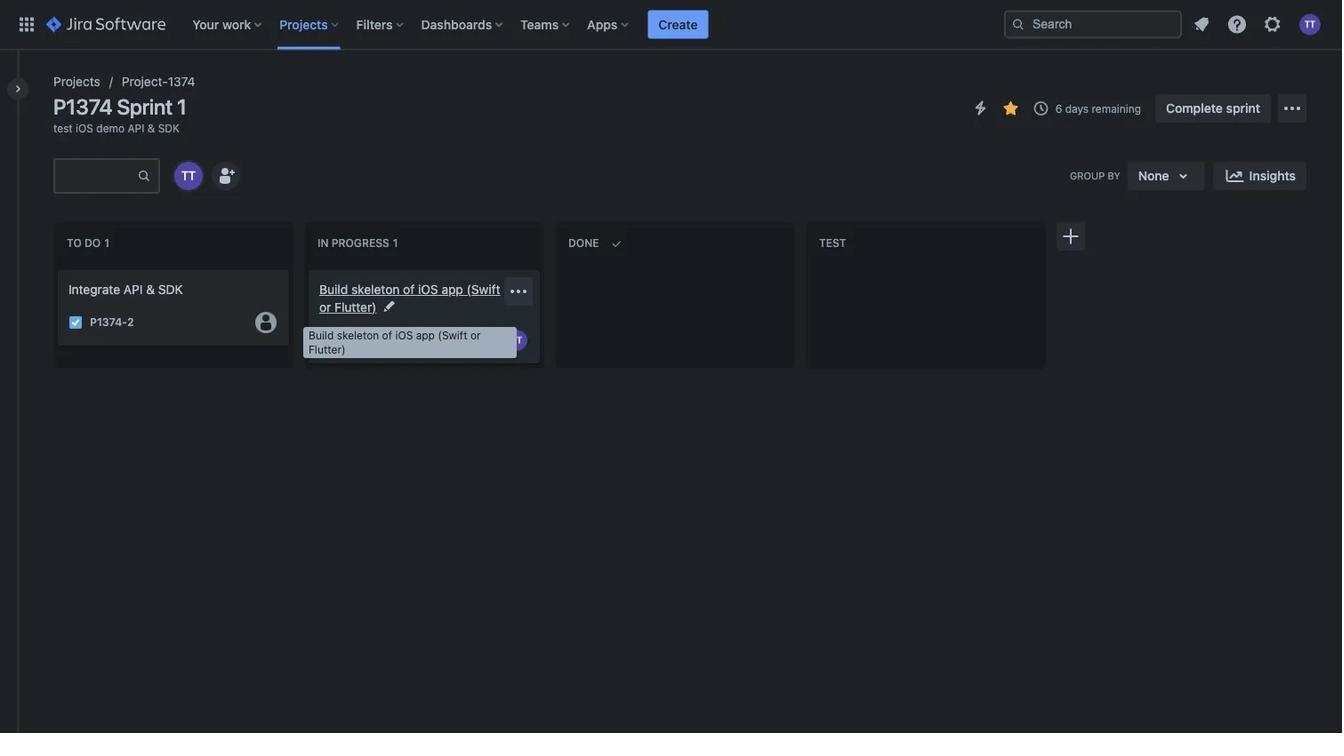 Task type: vqa. For each thing, say whether or not it's contained in the screenshot.
the topmost the "skeleton"
yes



Task type: locate. For each thing, give the bounding box(es) containing it.
projects right work
[[280, 17, 328, 32]]

1 vertical spatial ios
[[418, 282, 438, 297]]

& down the sprint
[[147, 122, 155, 134]]

build left p1374-1
[[309, 330, 334, 342]]

1 vertical spatial build skeleton of ios app (swift or flutter)
[[309, 330, 481, 356]]

1 vertical spatial build
[[309, 330, 334, 342]]

create
[[659, 17, 698, 32]]

2
[[127, 316, 134, 329]]

or inside tooltip
[[470, 330, 481, 342]]

flutter) inside build skeleton of ios app (swift or flutter) tooltip
[[309, 343, 346, 356]]

ios down edit summary image
[[395, 330, 413, 342]]

progress
[[332, 237, 389, 250]]

& inside the p1374 sprint 1 test ios demo api & sdk
[[147, 122, 155, 134]]

build skeleton of ios app (swift or flutter) up build skeleton of ios app (swift or flutter) tooltip
[[319, 282, 500, 315]]

0 horizontal spatial 1
[[177, 94, 187, 119]]

ios
[[76, 122, 93, 134], [418, 282, 438, 297], [395, 330, 413, 342]]

1 sdk from the top
[[158, 122, 180, 134]]

1 vertical spatial app
[[416, 330, 435, 342]]

of down edit summary image
[[382, 330, 392, 342]]

build skeleton of ios app (swift or flutter)
[[319, 282, 500, 315], [309, 330, 481, 356]]

projects for 'projects' link
[[53, 74, 100, 89]]

0 horizontal spatial of
[[382, 330, 392, 342]]

done
[[568, 237, 599, 250]]

build down 'in'
[[319, 282, 348, 297]]

sdk down the sprint
[[158, 122, 180, 134]]

test
[[53, 122, 73, 134]]

1374
[[168, 74, 195, 89]]

apps button
[[582, 10, 635, 39]]

app inside tooltip
[[416, 330, 435, 342]]

project-1374 link
[[122, 71, 195, 93]]

filters button
[[351, 10, 411, 39]]

0 horizontal spatial task image
[[68, 316, 83, 330]]

app right edit summary image
[[442, 282, 463, 297]]

remaining
[[1092, 102, 1141, 115]]

p1374- for 1
[[341, 334, 378, 347]]

1 vertical spatial or
[[470, 330, 481, 342]]

1 vertical spatial task image
[[319, 333, 334, 348]]

do
[[84, 237, 101, 250]]

more image
[[1282, 98, 1303, 119]]

sdk right integrate
[[158, 282, 183, 297]]

sprint
[[1226, 101, 1260, 116]]

0 vertical spatial api
[[128, 122, 144, 134]]

1 vertical spatial (swift
[[438, 330, 467, 342]]

0 horizontal spatial app
[[416, 330, 435, 342]]

complete
[[1166, 101, 1223, 116]]

api up 2
[[124, 282, 143, 297]]

in progress
[[318, 237, 389, 250]]

1 vertical spatial sdk
[[158, 282, 183, 297]]

0 vertical spatial (swift
[[467, 282, 500, 297]]

api
[[128, 122, 144, 134], [124, 282, 143, 297]]

notifications image
[[1191, 14, 1212, 35]]

0 vertical spatial or
[[319, 300, 331, 315]]

0 vertical spatial 1
[[177, 94, 187, 119]]

1 inside the p1374 sprint 1 test ios demo api & sdk
[[177, 94, 187, 119]]

api down the sprint
[[128, 122, 144, 134]]

1 vertical spatial api
[[124, 282, 143, 297]]

flutter)
[[335, 300, 377, 315], [309, 343, 346, 356]]

p1374-1 link
[[341, 333, 383, 348]]

1 vertical spatial of
[[382, 330, 392, 342]]

more actions for p1374-1 build skeleton of ios app (swift or flutter) image
[[508, 281, 529, 302]]

your work button
[[187, 10, 269, 39]]

Search this board text field
[[55, 160, 137, 192]]

or left -
[[470, 330, 481, 342]]

of right edit summary image
[[403, 282, 415, 297]]

0 horizontal spatial projects
[[53, 74, 100, 89]]

0 vertical spatial flutter)
[[335, 300, 377, 315]]

6 days remaining image
[[1031, 98, 1052, 119]]

task image left p1374-2 "link"
[[68, 316, 83, 330]]

0 vertical spatial app
[[442, 282, 463, 297]]

0 horizontal spatial p1374-
[[90, 316, 127, 329]]

create button
[[648, 10, 708, 39]]

build
[[319, 282, 348, 297], [309, 330, 334, 342]]

in progress element
[[318, 237, 402, 250]]

1 vertical spatial p1374-
[[341, 334, 378, 347]]

projects up p1374
[[53, 74, 100, 89]]

p1374-
[[90, 316, 127, 329], [341, 334, 378, 347]]

&
[[147, 122, 155, 134], [146, 282, 155, 297]]

Search field
[[1004, 10, 1182, 39]]

or right unassigned icon
[[319, 300, 331, 315]]

projects inside popup button
[[280, 17, 328, 32]]

skeleton down edit summary image
[[337, 330, 379, 342]]

1 down 1374
[[177, 94, 187, 119]]

0 vertical spatial ios
[[76, 122, 93, 134]]

or
[[319, 300, 331, 315], [470, 330, 481, 342]]

projects link
[[53, 71, 100, 93]]

insights image
[[1225, 165, 1246, 187]]

1 horizontal spatial task image
[[319, 333, 334, 348]]

insights button
[[1214, 162, 1307, 190]]

skeleton down progress
[[351, 282, 400, 297]]

0 horizontal spatial ios
[[76, 122, 93, 134]]

1 vertical spatial flutter)
[[309, 343, 346, 356]]

test ios demo api & sdk element
[[53, 121, 180, 135]]

p1374 sprint 1 test ios demo api & sdk
[[53, 94, 187, 134]]

project-
[[122, 74, 168, 89]]

ios down p1374
[[76, 122, 93, 134]]

1 vertical spatial projects
[[53, 74, 100, 89]]

projects button
[[274, 10, 346, 39]]

1 horizontal spatial ios
[[395, 330, 413, 342]]

(swift left more actions for p1374-1 build skeleton of ios app (swift or flutter) icon on the left top of the page
[[467, 282, 500, 297]]

0 vertical spatial task image
[[68, 316, 83, 330]]

1 horizontal spatial of
[[403, 282, 415, 297]]

build skeleton of ios app (swift or flutter) down edit summary image
[[309, 330, 481, 356]]

1 vertical spatial skeleton
[[337, 330, 379, 342]]

app
[[442, 282, 463, 297], [416, 330, 435, 342]]

banner
[[0, 0, 1342, 50]]

0 horizontal spatial or
[[319, 300, 331, 315]]

1 horizontal spatial or
[[470, 330, 481, 342]]

1 vertical spatial 1
[[378, 334, 383, 347]]

create column image
[[1060, 226, 1082, 247]]

1 horizontal spatial p1374-
[[341, 334, 378, 347]]

task image
[[68, 316, 83, 330], [319, 333, 334, 348]]

0 vertical spatial &
[[147, 122, 155, 134]]

of inside tooltip
[[382, 330, 392, 342]]

of
[[403, 282, 415, 297], [382, 330, 392, 342]]

skeleton
[[351, 282, 400, 297], [337, 330, 379, 342]]

2 vertical spatial ios
[[395, 330, 413, 342]]

jira software image
[[46, 14, 166, 35], [46, 14, 166, 35]]

p1374- inside "link"
[[90, 316, 127, 329]]

0 vertical spatial projects
[[280, 17, 328, 32]]

1 horizontal spatial 1
[[378, 334, 383, 347]]

task image left p1374-1 link
[[319, 333, 334, 348]]

0 vertical spatial sdk
[[158, 122, 180, 134]]

build inside tooltip
[[309, 330, 334, 342]]

build skeleton of ios app (swift or flutter) tooltip
[[303, 327, 517, 359]]

test
[[819, 237, 846, 250]]

(swift
[[467, 282, 500, 297], [438, 330, 467, 342]]

& right integrate
[[146, 282, 155, 297]]

group
[[1070, 170, 1105, 182]]

projects
[[280, 17, 328, 32], [53, 74, 100, 89]]

app right p1374-1
[[416, 330, 435, 342]]

0 vertical spatial p1374-
[[90, 316, 127, 329]]

(swift left -
[[438, 330, 467, 342]]

teams
[[521, 17, 559, 32]]

1 down edit summary image
[[378, 334, 383, 347]]

p1374-1
[[341, 334, 383, 347]]

(swift inside tooltip
[[438, 330, 467, 342]]

sdk
[[158, 122, 180, 134], [158, 282, 183, 297]]

ios right edit summary image
[[418, 282, 438, 297]]

2 horizontal spatial ios
[[418, 282, 438, 297]]

1 horizontal spatial projects
[[280, 17, 328, 32]]

in
[[318, 237, 329, 250]]

build skeleton of ios app (swift or flutter) inside tooltip
[[309, 330, 481, 356]]

1
[[177, 94, 187, 119], [378, 334, 383, 347]]

2 sdk from the top
[[158, 282, 183, 297]]



Task type: describe. For each thing, give the bounding box(es) containing it.
to do element
[[67, 237, 113, 250]]

skeleton inside tooltip
[[337, 330, 379, 342]]

to
[[67, 237, 82, 250]]

6
[[1056, 102, 1062, 115]]

primary element
[[11, 0, 1004, 49]]

your profile and settings image
[[1300, 14, 1321, 35]]

dashboards
[[421, 17, 492, 32]]

task image for p1374-1
[[319, 333, 334, 348]]

ios inside tooltip
[[395, 330, 413, 342]]

star p1374 board image
[[1000, 98, 1022, 119]]

unassigned image
[[255, 312, 277, 333]]

banner containing your work
[[0, 0, 1342, 50]]

p1374-2
[[90, 316, 134, 329]]

by
[[1108, 170, 1121, 182]]

your work
[[192, 17, 251, 32]]

appswitcher icon image
[[16, 14, 37, 35]]

none
[[1138, 169, 1169, 183]]

api inside the p1374 sprint 1 test ios demo api & sdk
[[128, 122, 144, 134]]

search image
[[1011, 17, 1026, 32]]

0 vertical spatial build skeleton of ios app (swift or flutter)
[[319, 282, 500, 315]]

insights
[[1249, 169, 1296, 183]]

your
[[192, 17, 219, 32]]

6 days remaining
[[1056, 102, 1141, 115]]

dashboards button
[[416, 10, 510, 39]]

work
[[222, 17, 251, 32]]

demo
[[96, 122, 125, 134]]

integrate
[[68, 282, 120, 297]]

group by
[[1070, 170, 1121, 182]]

terry turtle image
[[174, 162, 203, 190]]

none button
[[1128, 162, 1205, 190]]

p1374-2 link
[[90, 315, 134, 330]]

sidebar navigation image
[[0, 71, 39, 107]]

integrate api & sdk
[[68, 282, 183, 297]]

edit summary image
[[379, 295, 400, 317]]

0 vertical spatial of
[[403, 282, 415, 297]]

sdk inside the p1374 sprint 1 test ios demo api & sdk
[[158, 122, 180, 134]]

to do
[[67, 237, 101, 250]]

filters
[[356, 17, 393, 32]]

task image for p1374-2
[[68, 316, 83, 330]]

help image
[[1227, 14, 1248, 35]]

p1374
[[53, 94, 112, 119]]

1 vertical spatial &
[[146, 282, 155, 297]]

0 vertical spatial build
[[319, 282, 348, 297]]

projects for projects popup button
[[280, 17, 328, 32]]

apps
[[587, 17, 618, 32]]

ios inside the p1374 sprint 1 test ios demo api & sdk
[[76, 122, 93, 134]]

automations menu button icon image
[[970, 97, 992, 119]]

add people image
[[215, 165, 237, 187]]

assignee: terry turtle image
[[506, 330, 527, 351]]

0 vertical spatial skeleton
[[351, 282, 400, 297]]

1 horizontal spatial app
[[442, 282, 463, 297]]

days
[[1065, 102, 1089, 115]]

-
[[489, 334, 494, 347]]

settings image
[[1262, 14, 1284, 35]]

project-1374
[[122, 74, 195, 89]]

teams button
[[515, 10, 577, 39]]

complete sprint button
[[1156, 94, 1271, 123]]

sprint
[[117, 94, 173, 119]]

p1374- for 2
[[90, 316, 127, 329]]

complete sprint
[[1166, 101, 1260, 116]]



